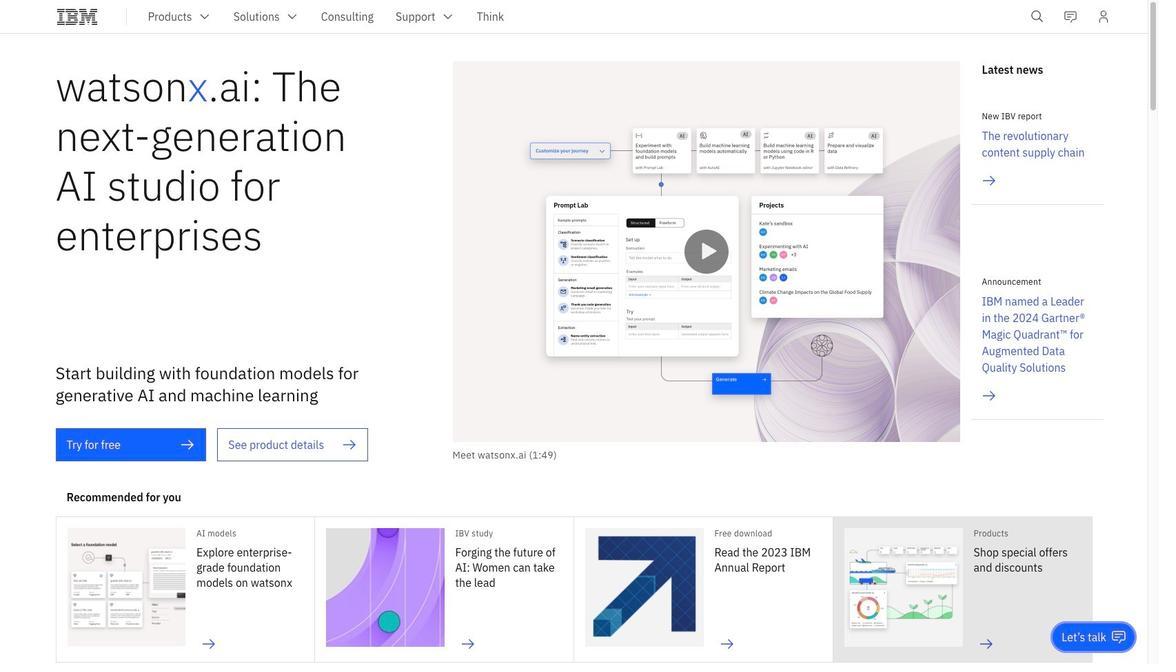 Task type: describe. For each thing, give the bounding box(es) containing it.
let's talk element
[[1062, 630, 1107, 645]]



Task type: vqa. For each thing, say whether or not it's contained in the screenshot.
Let's talk element
yes



